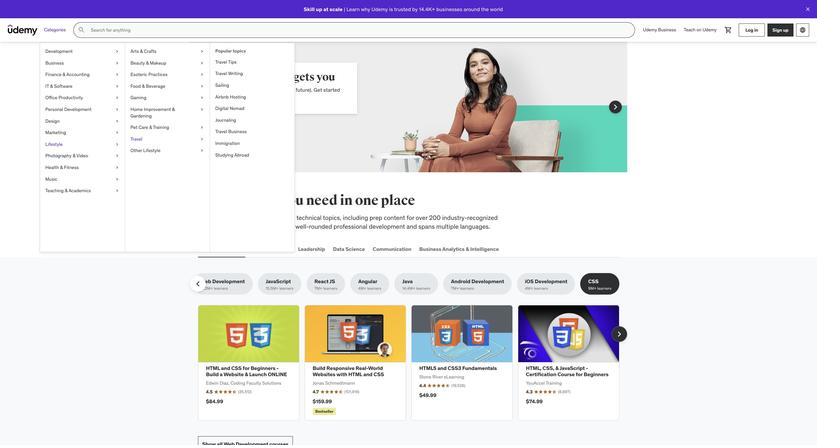 Task type: vqa. For each thing, say whether or not it's contained in the screenshot.


Task type: locate. For each thing, give the bounding box(es) containing it.
xsmall image inside travel link
[[199, 136, 205, 142]]

1 horizontal spatial 4m+
[[525, 286, 533, 291]]

development inside 'ios development 4m+ learners'
[[535, 278, 568, 285]]

xsmall image inside the pet care & training link
[[199, 124, 205, 131]]

carousel element
[[190, 42, 628, 172], [198, 305, 628, 421]]

java 14.4m+ learners
[[403, 278, 430, 291]]

web inside web development 12.2m+ learners
[[200, 278, 211, 285]]

1 vertical spatial next image
[[614, 329, 625, 339]]

up left at
[[316, 6, 323, 12]]

teaching & academics
[[45, 188, 91, 194]]

7m+ inside "android development 7m+ learners"
[[451, 286, 459, 291]]

with
[[221, 94, 231, 100], [337, 371, 348, 378]]

with right websites on the left bottom of the page
[[337, 371, 348, 378]]

lifestyle right other
[[143, 148, 161, 154]]

our
[[237, 222, 246, 230]]

travel for travel writing
[[215, 71, 227, 77]]

sailing
[[215, 82, 229, 88]]

development inside web development 12.2m+ learners
[[212, 278, 245, 285]]

categories button
[[40, 22, 70, 38]]

xsmall image inside personal development link
[[115, 106, 120, 113]]

development for web development 12.2m+ learners
[[212, 278, 245, 285]]

1 horizontal spatial it
[[252, 246, 256, 252]]

by
[[413, 6, 418, 12]]

xsmall image for marketing
[[115, 130, 120, 136]]

log in link
[[739, 24, 765, 37]]

0 vertical spatial up
[[316, 6, 323, 12]]

you up to
[[280, 192, 304, 209]]

learning
[[221, 70, 268, 84]]

html and css for beginners - build a website & launch online link
[[206, 365, 287, 378]]

web down 'certifications,'
[[199, 246, 210, 252]]

for right a
[[243, 365, 250, 371]]

travel for travel business
[[215, 129, 227, 135]]

xsmall image for design
[[115, 118, 120, 124]]

certifications
[[257, 246, 291, 252]]

skills up supports
[[274, 214, 288, 222]]

skills
[[243, 192, 278, 209], [274, 214, 288, 222]]

travel writing link
[[210, 68, 295, 80]]

you for skills
[[280, 192, 304, 209]]

4m+ down ios
[[525, 286, 533, 291]]

xsmall image
[[115, 48, 120, 55], [115, 60, 120, 66], [199, 83, 205, 90], [199, 95, 205, 101], [115, 106, 120, 113], [115, 118, 120, 124], [199, 124, 205, 131], [115, 130, 120, 136], [199, 136, 205, 142], [115, 164, 120, 171], [115, 176, 120, 183], [115, 188, 120, 194]]

xsmall image inside other lifestyle link
[[199, 148, 205, 154]]

for left over
[[407, 214, 415, 222]]

1 horizontal spatial beginners
[[584, 371, 609, 378]]

and inside covering critical workplace skills to technical topics, including prep content for over 200 industry-recognized certifications, our catalog supports well-rounded professional development and spans multiple languages.
[[407, 222, 417, 230]]

next image
[[611, 102, 621, 112], [614, 329, 625, 339]]

1 vertical spatial it
[[252, 246, 256, 252]]

learners inside "android development 7m+ learners"
[[460, 286, 474, 291]]

development up 12.2m+ at the bottom left of the page
[[212, 278, 245, 285]]

8 learners from the left
[[598, 286, 612, 291]]

0 vertical spatial lifestyle
[[45, 141, 63, 147]]

xsmall image inside music link
[[115, 176, 120, 183]]

& right analytics
[[466, 246, 469, 252]]

1 vertical spatial web
[[200, 278, 211, 285]]

0 vertical spatial carousel element
[[190, 42, 628, 172]]

1 vertical spatial lifestyle
[[143, 148, 161, 154]]

music
[[45, 176, 57, 182]]

css right a
[[231, 365, 242, 371]]

close image
[[805, 6, 812, 12]]

previous image
[[193, 279, 203, 289]]

- right 'course'
[[586, 365, 589, 371]]

javascript up 15.5m+
[[266, 278, 291, 285]]

css inside css 9m+ learners
[[589, 278, 599, 285]]

0 horizontal spatial lifestyle
[[45, 141, 63, 147]]

1 horizontal spatial 7m+
[[451, 286, 459, 291]]

6 learners from the left
[[460, 286, 474, 291]]

1 horizontal spatial you
[[317, 70, 335, 84]]

- inside html, css, & javascript - certification course for beginners
[[586, 365, 589, 371]]

business inside udemy business link
[[658, 27, 677, 33]]

carousel element containing html and css for beginners - build a website & launch online
[[198, 305, 628, 421]]

personal development link
[[40, 104, 125, 115]]

web development
[[199, 246, 244, 252]]

rounded
[[309, 222, 332, 230]]

&
[[140, 48, 143, 54], [146, 60, 149, 66], [63, 72, 65, 77], [50, 83, 53, 89], [142, 83, 145, 89], [172, 106, 175, 112], [149, 124, 152, 130], [73, 153, 76, 159], [60, 164, 63, 170], [65, 188, 68, 194], [466, 246, 469, 252], [556, 365, 559, 371], [245, 371, 248, 378]]

xsmall image inside marketing link
[[115, 130, 120, 136]]

0 horizontal spatial javascript
[[266, 278, 291, 285]]

course
[[558, 371, 575, 378]]

development for android development 7m+ learners
[[472, 278, 504, 285]]

1 vertical spatial up
[[784, 27, 789, 33]]

7 learners from the left
[[534, 286, 548, 291]]

1 vertical spatial skills
[[274, 214, 288, 222]]

beverage
[[146, 83, 165, 89]]

airbnb hosting
[[215, 94, 246, 100]]

health & fitness
[[45, 164, 79, 170]]

udemy
[[372, 6, 388, 12], [643, 27, 657, 33], [703, 27, 717, 33]]

xsmall image for photography & video
[[115, 153, 120, 159]]

Search for anything text field
[[90, 24, 627, 36]]

all the skills you need in one place
[[198, 192, 415, 209]]

sign up
[[773, 27, 789, 33]]

4 learners from the left
[[367, 286, 382, 291]]

java
[[403, 278, 413, 285]]

0 horizontal spatial it
[[45, 83, 49, 89]]

2 learners from the left
[[280, 286, 294, 291]]

1 horizontal spatial in
[[755, 27, 759, 33]]

crafts
[[144, 48, 157, 54]]

xsmall image inside photography & video link
[[115, 153, 120, 159]]

xsmall image for beauty & makeup
[[199, 60, 205, 66]]

0 horizontal spatial html
[[206, 365, 220, 371]]

development link
[[40, 46, 125, 57]]

7m+
[[315, 286, 323, 291], [451, 286, 459, 291]]

3 learners from the left
[[323, 286, 338, 291]]

travel element
[[210, 43, 295, 252]]

choose a language image
[[800, 27, 807, 33]]

-
[[277, 365, 279, 371], [586, 365, 589, 371]]

it for it certifications
[[252, 246, 256, 252]]

0 vertical spatial in
[[755, 27, 759, 33]]

including
[[343, 214, 368, 222]]

xsmall image inside development link
[[115, 48, 120, 55]]

travel up the 'sailing'
[[215, 71, 227, 77]]

you for gets
[[317, 70, 335, 84]]

html and css for beginners - build a website & launch online
[[206, 365, 287, 378]]

build inside build responsive real-world websites with html and css
[[313, 365, 326, 371]]

and
[[407, 222, 417, 230], [221, 365, 230, 371], [438, 365, 447, 371], [364, 371, 373, 378]]

0 vertical spatial it
[[45, 83, 49, 89]]

xsmall image inside office productivity "link"
[[115, 95, 120, 101]]

1 horizontal spatial javascript
[[560, 365, 585, 371]]

for right 'course'
[[576, 371, 583, 378]]

beginners
[[251, 365, 276, 371], [584, 371, 609, 378]]

1 vertical spatial carousel element
[[198, 305, 628, 421]]

1 4m+ from the left
[[359, 286, 367, 291]]

css up 9m+
[[589, 278, 599, 285]]

build inside the "html and css for beginners - build a website & launch online"
[[206, 371, 219, 378]]

1 horizontal spatial -
[[586, 365, 589, 371]]

0 horizontal spatial build
[[206, 371, 219, 378]]

development inside "android development 7m+ learners"
[[472, 278, 504, 285]]

learners inside 'ios development 4m+ learners'
[[534, 286, 548, 291]]

0 horizontal spatial 4m+
[[359, 286, 367, 291]]

1 vertical spatial with
[[337, 371, 348, 378]]

journaling
[[215, 117, 236, 123]]

development down office productivity "link"
[[64, 106, 92, 112]]

xsmall image inside 'it & software' link
[[115, 83, 120, 90]]

business inside business link
[[45, 60, 64, 66]]

it left certifications
[[252, 246, 256, 252]]

development inside button
[[211, 246, 244, 252]]

0 vertical spatial with
[[221, 94, 231, 100]]

0 horizontal spatial you
[[280, 192, 304, 209]]

leadership
[[298, 246, 325, 252]]

businesses
[[437, 6, 463, 12]]

xsmall image for development
[[115, 48, 120, 55]]

7m+ down android on the right bottom of page
[[451, 286, 459, 291]]

it up office
[[45, 83, 49, 89]]

for inside covering critical workplace skills to technical topics, including prep content for over 200 industry-recognized certifications, our catalog supports well-rounded professional development and spans multiple languages.
[[407, 214, 415, 222]]

other lifestyle link
[[125, 145, 210, 157]]

and inside the "html and css for beginners - build a website & launch online"
[[221, 365, 230, 371]]

started
[[324, 87, 340, 93]]

& left the launch
[[245, 371, 248, 378]]

2 - from the left
[[586, 365, 589, 371]]

build
[[313, 365, 326, 371], [206, 371, 219, 378]]

5 learners from the left
[[416, 286, 430, 291]]

teach on udemy link
[[680, 22, 721, 38]]

learners
[[214, 286, 228, 291], [280, 286, 294, 291], [323, 286, 338, 291], [367, 286, 382, 291], [416, 286, 430, 291], [460, 286, 474, 291], [534, 286, 548, 291], [598, 286, 612, 291]]

0 horizontal spatial 7m+
[[315, 286, 323, 291]]

industry-
[[442, 214, 467, 222]]

care
[[139, 124, 148, 130]]

react js 7m+ learners
[[315, 278, 338, 291]]

in right log
[[755, 27, 759, 33]]

your right the (and
[[285, 87, 295, 93]]

0 horizontal spatial udemy
[[372, 6, 388, 12]]

xsmall image inside teaching & academics link
[[115, 188, 120, 194]]

2 7m+ from the left
[[451, 286, 459, 291]]

business left the teach
[[658, 27, 677, 33]]

xsmall image inside business link
[[115, 60, 120, 66]]

xsmall image for pet care & training
[[199, 124, 205, 131]]

for inside html, css, & javascript - certification course for beginners
[[576, 371, 583, 378]]

& down gaming link
[[172, 106, 175, 112]]

travel left tips
[[215, 59, 227, 65]]

learners inside angular 4m+ learners
[[367, 286, 382, 291]]

0 horizontal spatial beginners
[[251, 365, 276, 371]]

analytics
[[443, 246, 465, 252]]

business up immigration
[[228, 129, 247, 135]]

0 vertical spatial you
[[317, 70, 335, 84]]

0 horizontal spatial up
[[316, 6, 323, 12]]

build left a
[[206, 371, 219, 378]]

0 horizontal spatial the
[[220, 192, 240, 209]]

0 horizontal spatial -
[[277, 365, 279, 371]]

& right the food
[[142, 83, 145, 89]]

learners inside react js 7m+ learners
[[323, 286, 338, 291]]

html left world
[[349, 371, 363, 378]]

web inside web development button
[[199, 246, 210, 252]]

& right the finance
[[63, 72, 65, 77]]

up right 'sign'
[[784, 27, 789, 33]]

that
[[270, 70, 292, 84]]

travel link
[[125, 133, 210, 145]]

topics
[[233, 48, 246, 54]]

business up the finance
[[45, 60, 64, 66]]

skill
[[304, 6, 315, 12]]

the left world
[[481, 6, 489, 12]]

xsmall image inside esoteric practices "link"
[[199, 72, 205, 78]]

for up hosting
[[235, 87, 242, 93]]

1 horizontal spatial up
[[784, 27, 789, 33]]

web up 12.2m+ at the bottom left of the page
[[200, 278, 211, 285]]

1 horizontal spatial build
[[313, 365, 326, 371]]

in up including
[[340, 192, 353, 209]]

travel down journaling
[[215, 129, 227, 135]]

xsmall image
[[199, 48, 205, 55], [199, 60, 205, 66], [115, 72, 120, 78], [199, 72, 205, 78], [115, 83, 120, 90], [115, 95, 120, 101], [199, 106, 205, 113], [115, 141, 120, 148], [199, 148, 205, 154], [115, 153, 120, 159]]

certifications,
[[198, 222, 236, 230]]

xsmall image for finance & accounting
[[115, 72, 120, 78]]

with down skills
[[221, 94, 231, 100]]

4m+ down angular
[[359, 286, 367, 291]]

web development 12.2m+ learners
[[200, 278, 245, 291]]

it inside 'it & software' link
[[45, 83, 49, 89]]

0 horizontal spatial your
[[243, 87, 253, 93]]

xsmall image inside health & fitness link
[[115, 164, 120, 171]]

html left website
[[206, 365, 220, 371]]

ios
[[525, 278, 534, 285]]

0 vertical spatial the
[[481, 6, 489, 12]]

1 horizontal spatial with
[[337, 371, 348, 378]]

up inside sign up link
[[784, 27, 789, 33]]

css right 'real-'
[[374, 371, 384, 378]]

0 horizontal spatial in
[[340, 192, 353, 209]]

html,
[[526, 365, 542, 371]]

prep
[[370, 214, 383, 222]]

you inside learning that gets you skills for your present (and your future). get started with us.
[[317, 70, 335, 84]]

business inside business analytics & intelligence button
[[420, 246, 442, 252]]

finance & accounting
[[45, 72, 90, 77]]

beginners right 'course'
[[584, 371, 609, 378]]

7m+ inside react js 7m+ learners
[[315, 286, 323, 291]]

xsmall image inside beauty & makeup link
[[199, 60, 205, 66]]

7m+ down react
[[315, 286, 323, 291]]

xsmall image inside home improvement & gardening link
[[199, 106, 205, 113]]

xsmall image inside lifestyle link
[[115, 141, 120, 148]]

4m+ inside 'ios development 4m+ learners'
[[525, 286, 533, 291]]

business inside travel business link
[[228, 129, 247, 135]]

beginners right website
[[251, 365, 276, 371]]

development for web development
[[211, 246, 244, 252]]

beginners inside html, css, & javascript - certification course for beginners
[[584, 371, 609, 378]]

1 vertical spatial javascript
[[560, 365, 585, 371]]

xsmall image inside food & beverage link
[[199, 83, 205, 90]]

lifestyle down marketing
[[45, 141, 63, 147]]

javascript right css,
[[560, 365, 585, 371]]

video
[[77, 153, 88, 159]]

- right the launch
[[277, 365, 279, 371]]

12.2m+
[[200, 286, 213, 291]]

it inside 'it certifications' button
[[252, 246, 256, 252]]

0 horizontal spatial with
[[221, 94, 231, 100]]

1 vertical spatial you
[[280, 192, 304, 209]]

makeup
[[150, 60, 166, 66]]

1 horizontal spatial your
[[285, 87, 295, 93]]

0 horizontal spatial css
[[231, 365, 242, 371]]

a
[[220, 371, 223, 378]]

2 horizontal spatial css
[[589, 278, 599, 285]]

& right health
[[60, 164, 63, 170]]

content
[[384, 214, 405, 222]]

you up the started
[[317, 70, 335, 84]]

development down 'certifications,'
[[211, 246, 244, 252]]

& right care
[[149, 124, 152, 130]]

0 vertical spatial javascript
[[266, 278, 291, 285]]

development right ios
[[535, 278, 568, 285]]

xsmall image inside design link
[[115, 118, 120, 124]]

esoteric
[[131, 72, 147, 77]]

1 horizontal spatial lifestyle
[[143, 148, 161, 154]]

xsmall image inside finance & accounting 'link'
[[115, 72, 120, 78]]

xsmall image inside gaming link
[[199, 95, 205, 101]]

1 learners from the left
[[214, 286, 228, 291]]

0 vertical spatial web
[[199, 246, 210, 252]]

xsmall image for lifestyle
[[115, 141, 120, 148]]

1 - from the left
[[277, 365, 279, 371]]

build left responsive
[[313, 365, 326, 371]]

the up critical
[[220, 192, 240, 209]]

business down spans at right
[[420, 246, 442, 252]]

1 horizontal spatial html
[[349, 371, 363, 378]]

html, css, & javascript - certification course for beginners
[[526, 365, 609, 378]]

2 4m+ from the left
[[525, 286, 533, 291]]

xsmall image inside arts & crafts link
[[199, 48, 205, 55]]

1 7m+ from the left
[[315, 286, 323, 291]]

skills up workplace
[[243, 192, 278, 209]]

catalog
[[248, 222, 268, 230]]

development right android on the right bottom of page
[[472, 278, 504, 285]]

android
[[451, 278, 471, 285]]

why
[[361, 6, 370, 12]]

productivity
[[59, 95, 83, 101]]

& right teaching
[[65, 188, 68, 194]]

log in
[[746, 27, 759, 33]]

& right beauty
[[146, 60, 149, 66]]

development
[[45, 48, 73, 54], [64, 106, 92, 112], [211, 246, 244, 252], [212, 278, 245, 285], [472, 278, 504, 285], [535, 278, 568, 285]]

& right css,
[[556, 365, 559, 371]]

intelligence
[[470, 246, 499, 252]]

travel tips link
[[210, 56, 295, 68]]

html inside build responsive real-world websites with html and css
[[349, 371, 363, 378]]

digital nomad link
[[210, 103, 295, 114]]

your up hosting
[[243, 87, 253, 93]]

health
[[45, 164, 59, 170]]

1 horizontal spatial css
[[374, 371, 384, 378]]



Task type: describe. For each thing, give the bounding box(es) containing it.
need
[[306, 192, 338, 209]]

7m+ for react js
[[315, 286, 323, 291]]

xsmall image for teaching & academics
[[115, 188, 120, 194]]

in inside log in link
[[755, 27, 759, 33]]

world
[[490, 6, 503, 12]]

js
[[330, 278, 335, 285]]

xsmall image for business
[[115, 60, 120, 66]]

1 vertical spatial in
[[340, 192, 353, 209]]

& inside 'link'
[[63, 72, 65, 77]]

critical
[[224, 214, 243, 222]]

html, css, & javascript - certification course for beginners link
[[526, 365, 609, 378]]

javascript inside javascript 15.5m+ learners
[[266, 278, 291, 285]]

with inside build responsive real-world websites with html and css
[[337, 371, 348, 378]]

css,
[[543, 365, 555, 371]]

present
[[254, 87, 272, 93]]

pet
[[131, 124, 138, 130]]

learners inside web development 12.2m+ learners
[[214, 286, 228, 291]]

html inside the "html and css for beginners - build a website & launch online"
[[206, 365, 220, 371]]

place
[[381, 192, 415, 209]]

xsmall image for home improvement & gardening
[[199, 106, 205, 113]]

us.
[[233, 94, 239, 100]]

xsmall image for personal development
[[115, 106, 120, 113]]

communication
[[373, 246, 412, 252]]

& inside html, css, & javascript - certification course for beginners
[[556, 365, 559, 371]]

immigration link
[[210, 138, 295, 149]]

at
[[324, 6, 329, 12]]

topics,
[[323, 214, 342, 222]]

responsive
[[327, 365, 355, 371]]

carousel element containing learning that gets you
[[190, 42, 628, 172]]

2 horizontal spatial udemy
[[703, 27, 717, 33]]

css inside the "html and css for beginners - build a website & launch online"
[[231, 365, 242, 371]]

food & beverage
[[131, 83, 165, 89]]

udemy image
[[8, 24, 38, 36]]

beauty & makeup link
[[125, 57, 210, 69]]

react
[[315, 278, 329, 285]]

learning that gets you skills for your present (and your future). get started with us.
[[221, 70, 340, 100]]

arts & crafts link
[[125, 46, 210, 57]]

xsmall image for health & fitness
[[115, 164, 120, 171]]

communication button
[[372, 241, 413, 257]]

office
[[45, 95, 57, 101]]

html5
[[420, 365, 437, 371]]

learners inside java 14.4m+ learners
[[416, 286, 430, 291]]

airbnb
[[215, 94, 229, 100]]

scale
[[330, 6, 343, 12]]

teaching & academics link
[[40, 185, 125, 197]]

certification
[[526, 371, 557, 378]]

shopping cart with 0 items image
[[725, 26, 733, 34]]

build responsive real-world websites with html and css
[[313, 365, 384, 378]]

xsmall image for travel
[[199, 136, 205, 142]]

beginners inside the "html and css for beginners - build a website & launch online"
[[251, 365, 276, 371]]

pet care & training link
[[125, 122, 210, 133]]

14.4k+
[[419, 6, 435, 12]]

javascript inside html, css, & javascript - certification course for beginners
[[560, 365, 585, 371]]

development down categories dropdown button
[[45, 48, 73, 54]]

xsmall image for music
[[115, 176, 120, 183]]

it certifications button
[[251, 241, 292, 257]]

for inside the "html and css for beginners - build a website & launch online"
[[243, 365, 250, 371]]

business analytics & intelligence button
[[418, 241, 501, 257]]

- inside the "html and css for beginners - build a website & launch online"
[[277, 365, 279, 371]]

xsmall image for it & software
[[115, 83, 120, 90]]

learners inside javascript 15.5m+ learners
[[280, 286, 294, 291]]

gets
[[293, 70, 315, 84]]

technical
[[297, 214, 322, 222]]

development for personal development
[[64, 106, 92, 112]]

0 vertical spatial next image
[[611, 102, 621, 112]]

design
[[45, 118, 60, 124]]

build responsive real-world websites with html and css link
[[313, 365, 384, 378]]

airbnb hosting link
[[210, 91, 295, 103]]

skills inside covering critical workplace skills to technical topics, including prep content for over 200 industry-recognized certifications, our catalog supports well-rounded professional development and spans multiple languages.
[[274, 214, 288, 222]]

web for web development 12.2m+ learners
[[200, 278, 211, 285]]

covering critical workplace skills to technical topics, including prep content for over 200 industry-recognized certifications, our catalog supports well-rounded professional development and spans multiple languages.
[[198, 214, 498, 230]]

for inside learning that gets you skills for your present (and your future). get started with us.
[[235, 87, 242, 93]]

angular
[[359, 278, 378, 285]]

it for it & software
[[45, 83, 49, 89]]

up for sign
[[784, 27, 789, 33]]

css3
[[448, 365, 462, 371]]

4m+ inside angular 4m+ learners
[[359, 286, 367, 291]]

javascript 15.5m+ learners
[[266, 278, 294, 291]]

css 9m+ learners
[[589, 278, 612, 291]]

& right arts
[[140, 48, 143, 54]]

& inside button
[[466, 246, 469, 252]]

development for ios development 4m+ learners
[[535, 278, 568, 285]]

xsmall image for arts & crafts
[[199, 48, 205, 55]]

photography & video link
[[40, 150, 125, 162]]

data
[[333, 246, 345, 252]]

training
[[153, 124, 169, 130]]

log
[[746, 27, 754, 33]]

xsmall image for other lifestyle
[[199, 148, 205, 154]]

css inside build responsive real-world websites with html and css
[[374, 371, 384, 378]]

to
[[290, 214, 295, 222]]

finance & accounting link
[[40, 69, 125, 81]]

xsmall image for esoteric practices
[[199, 72, 205, 78]]

business link
[[40, 57, 125, 69]]

submit search image
[[78, 26, 86, 34]]

1 horizontal spatial the
[[481, 6, 489, 12]]

trusted
[[394, 6, 411, 12]]

web for web development
[[199, 246, 210, 252]]

hosting
[[230, 94, 246, 100]]

launch
[[249, 371, 267, 378]]

& inside the "html and css for beginners - build a website & launch online"
[[245, 371, 248, 378]]

xsmall image for food & beverage
[[199, 83, 205, 90]]

travel for travel tips
[[215, 59, 227, 65]]

office productivity
[[45, 95, 83, 101]]

1 your from the left
[[243, 87, 253, 93]]

2 your from the left
[[285, 87, 295, 93]]

finance
[[45, 72, 62, 77]]

sign
[[773, 27, 783, 33]]

topic filters element
[[190, 273, 620, 295]]

get
[[314, 87, 322, 93]]

home
[[131, 106, 143, 112]]

travel writing
[[215, 71, 243, 77]]

digital
[[215, 105, 229, 111]]

travel up other
[[131, 136, 142, 142]]

fitness
[[64, 164, 79, 170]]

angular 4m+ learners
[[359, 278, 382, 291]]

digital nomad
[[215, 105, 245, 111]]

with inside learning that gets you skills for your present (and your future). get started with us.
[[221, 94, 231, 100]]

design link
[[40, 115, 125, 127]]

nomad
[[230, 105, 245, 111]]

around
[[464, 6, 480, 12]]

html5 and css3 fundamentals
[[420, 365, 497, 371]]

real-
[[356, 365, 368, 371]]

ios development 4m+ learners
[[525, 278, 568, 291]]

xsmall image for gaming
[[199, 95, 205, 101]]

studying abroad link
[[210, 149, 295, 161]]

1 vertical spatial the
[[220, 192, 240, 209]]

html5 and css3 fundamentals link
[[420, 365, 497, 371]]

home improvement & gardening link
[[125, 104, 210, 122]]

arts & crafts
[[131, 48, 157, 54]]

website
[[224, 371, 244, 378]]

& up office
[[50, 83, 53, 89]]

languages.
[[460, 222, 491, 230]]

xsmall image for office productivity
[[115, 95, 120, 101]]

& inside home improvement & gardening
[[172, 106, 175, 112]]

7m+ for android development
[[451, 286, 459, 291]]

1 horizontal spatial udemy
[[643, 27, 657, 33]]

up for skill
[[316, 6, 323, 12]]

leadership button
[[297, 241, 327, 257]]

0 vertical spatial skills
[[243, 192, 278, 209]]

well-
[[296, 222, 309, 230]]

personal
[[45, 106, 63, 112]]

gaming
[[131, 95, 147, 101]]

on
[[697, 27, 702, 33]]

learners inside css 9m+ learners
[[598, 286, 612, 291]]

and inside build responsive real-world websites with html and css
[[364, 371, 373, 378]]

skills
[[221, 87, 234, 93]]

& left video
[[73, 153, 76, 159]]

previous image
[[197, 102, 207, 112]]



